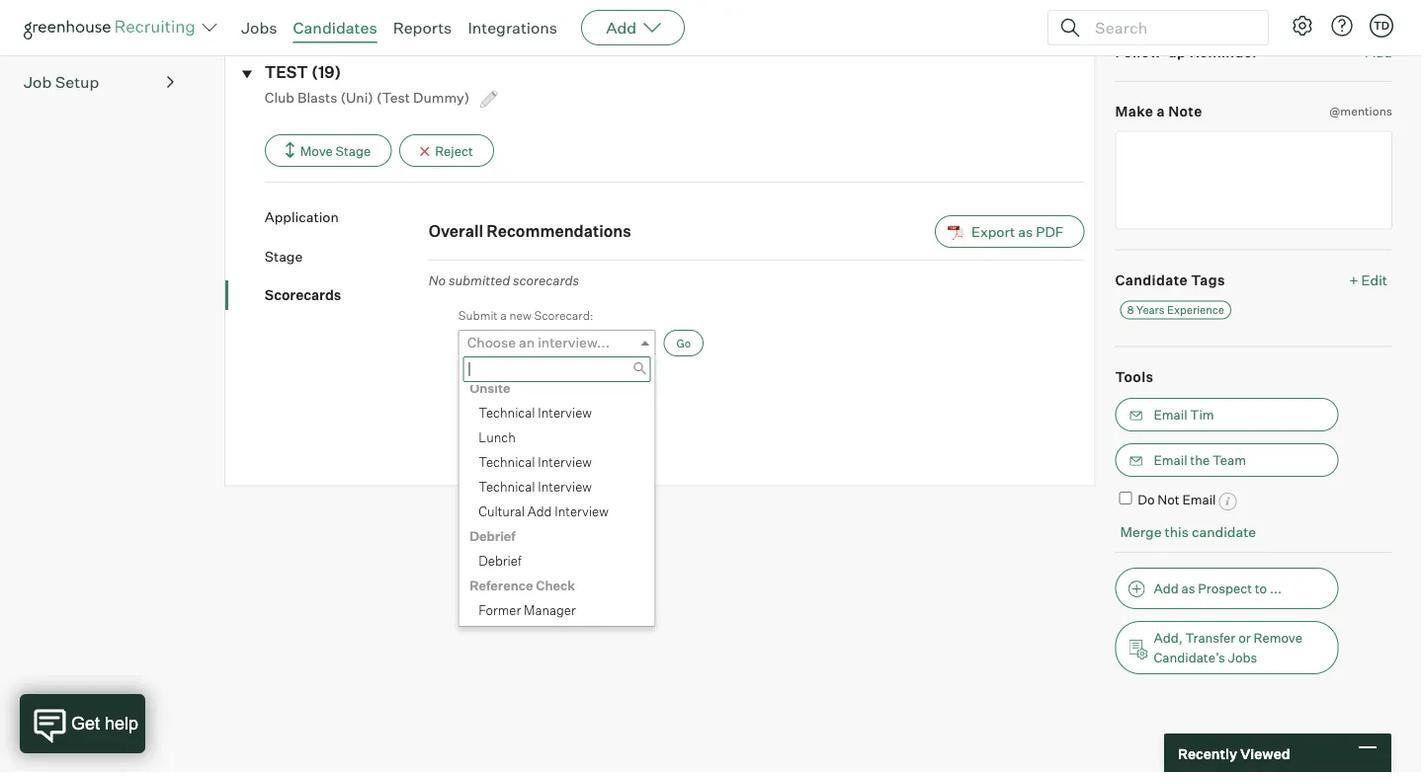 Task type: vqa. For each thing, say whether or not it's contained in the screenshot.
test (19)
yes



Task type: describe. For each thing, give the bounding box(es) containing it.
candidates link
[[293, 18, 377, 38]]

greenhouse recruiting image
[[24, 16, 202, 40]]

application
[[265, 209, 339, 226]]

email the team button
[[1115, 444, 1339, 478]]

as for export
[[1018, 223, 1033, 240]]

merge
[[1120, 524, 1162, 541]]

add inside + add link
[[1366, 43, 1393, 60]]

reject button
[[399, 135, 494, 167]]

overall recommendations
[[429, 222, 631, 241]]

team
[[1213, 453, 1246, 469]]

scorecards link
[[265, 286, 429, 305]]

email for email tim
[[1154, 407, 1188, 423]]

add, transfer or remove candidate's jobs button
[[1115, 622, 1339, 675]]

lunch
[[478, 430, 515, 445]]

1 horizontal spatial reports link
[[393, 18, 452, 38]]

jobs inside add, transfer or remove candidate's jobs
[[1228, 650, 1257, 666]]

move stage button
[[265, 135, 392, 167]]

reports inside reports link
[[24, 32, 83, 52]]

follow-
[[1115, 43, 1168, 60]]

recently
[[1178, 746, 1238, 763]]

choose
[[467, 334, 516, 352]]

experience
[[1167, 304, 1225, 317]]

manager
[[523, 603, 576, 618]]

no submitted scorecards
[[429, 272, 579, 288]]

club
[[265, 89, 295, 106]]

dummy)
[[413, 89, 470, 106]]

8 years experience link
[[1120, 301, 1231, 320]]

candidate
[[1115, 271, 1188, 289]]

add button
[[581, 10, 685, 45]]

2 vertical spatial email
[[1183, 492, 1216, 508]]

follow-up reminder
[[1115, 43, 1259, 60]]

test
[[265, 62, 308, 82]]

@mentions
[[1330, 104, 1393, 119]]

move stage
[[300, 143, 371, 159]]

stage inside button
[[336, 143, 371, 159]]

+ edit
[[1350, 271, 1388, 289]]

edit
[[1362, 271, 1388, 289]]

add as prospect to ... button
[[1115, 568, 1339, 610]]

integrations link
[[468, 18, 558, 38]]

export as pdf
[[972, 223, 1064, 240]]

a for make
[[1157, 103, 1165, 120]]

add inside popup button
[[606, 18, 637, 38]]

recommendations
[[487, 222, 631, 241]]

make
[[1115, 103, 1154, 120]]

add inside "onsite technical interview lunch technical interview technical interview cultural add interview debrief debrief reference check former manager"
[[527, 504, 552, 520]]

(19)
[[311, 62, 341, 82]]

1 vertical spatial debrief
[[478, 553, 521, 569]]

scorecard:
[[534, 308, 594, 323]]

recently viewed
[[1178, 746, 1290, 763]]

integrations
[[468, 18, 558, 38]]

or
[[1239, 631, 1251, 646]]

stage link
[[265, 247, 429, 266]]

+ for + add
[[1354, 43, 1363, 60]]

the
[[1190, 453, 1210, 469]]

email for email the team
[[1154, 453, 1188, 469]]

0 horizontal spatial reports link
[[24, 30, 174, 54]]

jobs link
[[241, 18, 277, 38]]

application link
[[265, 208, 429, 227]]

check
[[535, 578, 575, 594]]

job setup link
[[24, 70, 174, 94]]

go link
[[664, 330, 704, 357]]

no
[[429, 272, 446, 288]]

td button
[[1366, 10, 1398, 42]]

+ add
[[1354, 43, 1393, 60]]

export as pdf link
[[935, 216, 1085, 248]]

candidate tags
[[1115, 271, 1226, 289]]

onsite
[[469, 380, 510, 396]]

job
[[24, 72, 52, 92]]

8
[[1127, 304, 1134, 317]]



Task type: locate. For each thing, give the bounding box(es) containing it.
reminder
[[1190, 43, 1259, 60]]

1 vertical spatial jobs
[[1228, 650, 1257, 666]]

interview
[[538, 405, 591, 421], [538, 454, 591, 470], [538, 479, 591, 495], [554, 504, 608, 520]]

an
[[519, 334, 535, 352]]

reports link
[[393, 18, 452, 38], [24, 30, 174, 54]]

email right not
[[1183, 492, 1216, 508]]

debrief
[[469, 528, 515, 544], [478, 553, 521, 569]]

setup
[[55, 72, 99, 92]]

tags
[[1191, 271, 1226, 289]]

1 horizontal spatial a
[[1157, 103, 1165, 120]]

stage right move
[[336, 143, 371, 159]]

1 vertical spatial stage
[[265, 248, 303, 265]]

0 vertical spatial technical
[[478, 405, 535, 421]]

as left pdf
[[1018, 223, 1033, 240]]

as for add
[[1182, 581, 1195, 597]]

up
[[1168, 43, 1186, 60]]

8 years experience
[[1127, 304, 1225, 317]]

transfer
[[1186, 631, 1236, 646]]

(uni)
[[340, 89, 373, 106]]

tools
[[1115, 368, 1154, 386]]

blasts
[[298, 89, 337, 106]]

cultural
[[478, 504, 524, 520]]

debrief up reference
[[478, 553, 521, 569]]

technical down lunch
[[478, 454, 535, 470]]

reports link up dummy)
[[393, 18, 452, 38]]

do not email
[[1138, 492, 1216, 508]]

1 vertical spatial as
[[1182, 581, 1195, 597]]

...
[[1270, 581, 1282, 597]]

candidates
[[293, 18, 377, 38]]

None text field
[[463, 357, 651, 383]]

to
[[1255, 581, 1267, 597]]

1 horizontal spatial as
[[1182, 581, 1195, 597]]

2 technical from the top
[[478, 454, 535, 470]]

candidate's
[[1154, 650, 1225, 666]]

years
[[1137, 304, 1165, 317]]

export
[[972, 223, 1015, 240]]

jobs down or
[[1228, 650, 1257, 666]]

overall
[[429, 222, 483, 241]]

viewed
[[1240, 746, 1290, 763]]

0 vertical spatial jobs
[[241, 18, 277, 38]]

+ edit link
[[1345, 266, 1393, 294]]

scorecards
[[513, 272, 579, 288]]

0 vertical spatial email
[[1154, 407, 1188, 423]]

this
[[1165, 524, 1189, 541]]

former
[[478, 603, 521, 618]]

0 horizontal spatial a
[[500, 308, 507, 323]]

submitted
[[449, 272, 510, 288]]

technical up cultural
[[478, 479, 535, 495]]

0 horizontal spatial as
[[1018, 223, 1033, 240]]

a
[[1157, 103, 1165, 120], [500, 308, 507, 323]]

email tim
[[1154, 407, 1214, 423]]

merge this candidate
[[1120, 524, 1256, 541]]

+ for + edit
[[1350, 271, 1359, 289]]

tim
[[1190, 407, 1214, 423]]

0 vertical spatial +
[[1354, 43, 1363, 60]]

0 vertical spatial a
[[1157, 103, 1165, 120]]

as left the prospect
[[1182, 581, 1195, 597]]

0 horizontal spatial stage
[[265, 248, 303, 265]]

1 horizontal spatial jobs
[[1228, 650, 1257, 666]]

go
[[677, 337, 691, 350]]

a left new
[[500, 308, 507, 323]]

new
[[509, 308, 532, 323]]

pdf
[[1036, 223, 1064, 240]]

0 vertical spatial debrief
[[469, 528, 515, 544]]

move
[[300, 143, 333, 159]]

as inside button
[[1182, 581, 1195, 597]]

1 vertical spatial technical
[[478, 454, 535, 470]]

not
[[1158, 492, 1180, 508]]

scorecards
[[265, 287, 341, 304]]

td button
[[1370, 14, 1394, 38]]

remove
[[1254, 631, 1303, 646]]

email the team
[[1154, 453, 1246, 469]]

@mentions link
[[1330, 102, 1393, 121]]

Do Not Email checkbox
[[1119, 492, 1132, 505]]

email left the the
[[1154, 453, 1188, 469]]

stage down application
[[265, 248, 303, 265]]

onsite technical interview lunch technical interview technical interview cultural add interview debrief debrief reference check former manager
[[469, 380, 608, 618]]

technical
[[478, 405, 535, 421], [478, 454, 535, 470], [478, 479, 535, 495]]

make a note
[[1115, 103, 1203, 120]]

reports up dummy)
[[393, 18, 452, 38]]

1 horizontal spatial stage
[[336, 143, 371, 159]]

note
[[1169, 103, 1203, 120]]

0 horizontal spatial jobs
[[241, 18, 277, 38]]

a for submit
[[500, 308, 507, 323]]

3 technical from the top
[[478, 479, 535, 495]]

technical up lunch
[[478, 405, 535, 421]]

job setup
[[24, 72, 99, 92]]

choose an interview... link
[[458, 330, 656, 355]]

add
[[606, 18, 637, 38], [1366, 43, 1393, 60], [527, 504, 552, 520], [1154, 581, 1179, 597]]

reference
[[469, 578, 533, 594]]

reject
[[435, 143, 473, 159]]

+ add link
[[1354, 42, 1393, 61]]

0 vertical spatial stage
[[336, 143, 371, 159]]

+
[[1354, 43, 1363, 60], [1350, 271, 1359, 289]]

reports link up job setup link at the top left
[[24, 30, 174, 54]]

email
[[1154, 407, 1188, 423], [1154, 453, 1188, 469], [1183, 492, 1216, 508]]

1 vertical spatial a
[[500, 308, 507, 323]]

add inside add as prospect to ... button
[[1154, 581, 1179, 597]]

interview...
[[538, 334, 610, 352]]

email left the tim
[[1154, 407, 1188, 423]]

(test
[[376, 89, 410, 106]]

submit a new scorecard:
[[458, 308, 594, 323]]

1 technical from the top
[[478, 405, 535, 421]]

a left the note
[[1157, 103, 1165, 120]]

0 vertical spatial as
[[1018, 223, 1033, 240]]

jobs up the test
[[241, 18, 277, 38]]

2 vertical spatial technical
[[478, 479, 535, 495]]

stage
[[336, 143, 371, 159], [265, 248, 303, 265]]

reports up job setup at the left top of page
[[24, 32, 83, 52]]

+ inside "link"
[[1350, 271, 1359, 289]]

None text field
[[1115, 131, 1393, 230]]

as
[[1018, 223, 1033, 240], [1182, 581, 1195, 597]]

do
[[1138, 492, 1155, 508]]

0 horizontal spatial reports
[[24, 32, 83, 52]]

candidate
[[1192, 524, 1256, 541]]

1 vertical spatial email
[[1154, 453, 1188, 469]]

td
[[1374, 19, 1390, 32]]

add, transfer or remove candidate's jobs
[[1154, 631, 1303, 666]]

test (19)
[[265, 62, 341, 82]]

submit
[[458, 308, 498, 323]]

1 horizontal spatial reports
[[393, 18, 452, 38]]

Search text field
[[1090, 13, 1250, 42]]

reports
[[393, 18, 452, 38], [24, 32, 83, 52]]

merge this candidate link
[[1120, 524, 1256, 541]]

1 vertical spatial +
[[1350, 271, 1359, 289]]

debrief down cultural
[[469, 528, 515, 544]]

prospect
[[1198, 581, 1252, 597]]

configure image
[[1291, 14, 1315, 38]]



